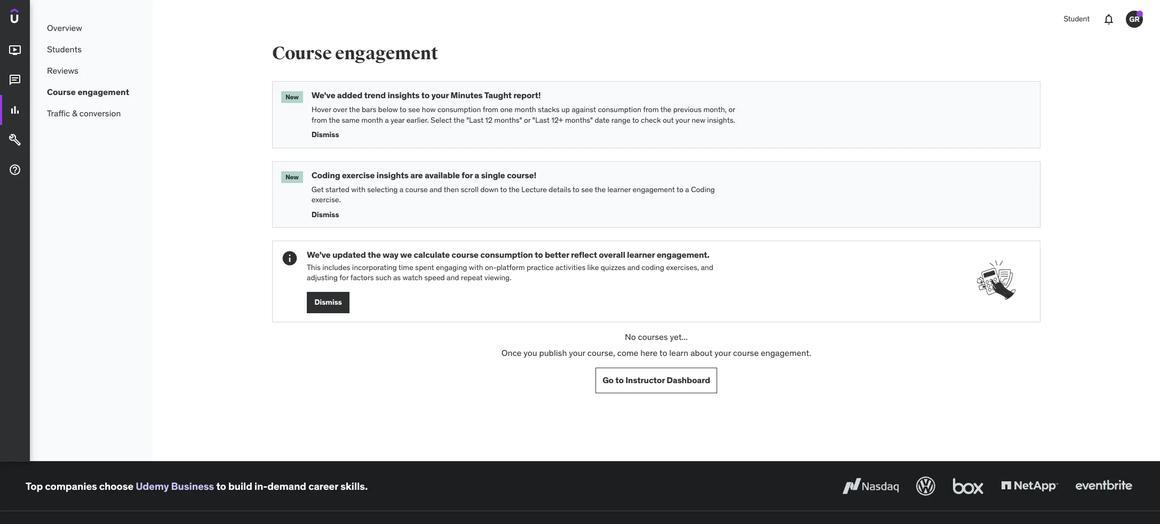Task type: vqa. For each thing, say whether or not it's contained in the screenshot.
the see within the Coding exercise insights are available for a single course! Get started with selecting a course and then scroll down to the Lecture details to see the learner engagement to a Coding exercise. Dismiss
yes



Task type: describe. For each thing, give the bounding box(es) containing it.
12
[[485, 115, 493, 125]]

2 medium image from the top
[[9, 74, 21, 87]]

reflect
[[571, 249, 597, 260]]

your right the publish
[[569, 347, 585, 358]]

select
[[431, 115, 452, 125]]

1 vertical spatial engagement.
[[761, 347, 811, 358]]

12+
[[551, 115, 563, 125]]

activities
[[556, 262, 586, 272]]

includes
[[322, 262, 350, 272]]

on-
[[485, 262, 497, 272]]

scroll
[[461, 185, 479, 194]]

no courses yet...
[[625, 331, 688, 342]]

we've added trend insights to your minutes taught report! hover over the bars below to see how consumption from one month stacks up against consumption from the previous month, or from the same month a year earlier. select the "last 12 months" or "last 12+ months" date range to check out your new insights. dismiss
[[312, 90, 735, 139]]

course,
[[587, 347, 615, 358]]

1 vertical spatial course
[[47, 86, 76, 97]]

overall
[[599, 249, 625, 260]]

1 medium image from the top
[[9, 104, 21, 116]]

about
[[691, 347, 713, 358]]

coding
[[642, 262, 664, 272]]

demand
[[267, 480, 306, 492]]

course inside we've updated the way we calculate course consumption to better reflect overall learner engagement. this includes incorporating time spent engaging with on-platform practice activities like quizzes and coding exercises, and adjusting for factors such as watch speed and repeat viewing.
[[452, 249, 479, 260]]

the down over
[[329, 115, 340, 125]]

once
[[502, 347, 522, 358]]

udemy
[[136, 480, 169, 492]]

1 horizontal spatial from
[[483, 105, 498, 114]]

against
[[572, 105, 596, 114]]

learn
[[669, 347, 689, 358]]

updated
[[332, 249, 366, 260]]

and down engaging
[[447, 273, 459, 282]]

instructor
[[626, 375, 665, 385]]

0 vertical spatial or
[[729, 105, 735, 114]]

over
[[333, 105, 347, 114]]

yet...
[[670, 331, 688, 342]]

in-
[[254, 480, 267, 492]]

insights.
[[707, 115, 735, 125]]

student link
[[1057, 6, 1096, 32]]

up
[[561, 105, 570, 114]]

choose
[[99, 480, 133, 492]]

exercise.
[[312, 195, 341, 205]]

exercises,
[[666, 262, 699, 272]]

and right the exercises,
[[701, 262, 713, 272]]

watch
[[403, 273, 423, 282]]

new for coding
[[286, 173, 299, 181]]

your up how
[[431, 90, 449, 100]]

are
[[410, 170, 423, 180]]

see inside we've added trend insights to your minutes taught report! hover over the bars below to see how consumption from one month stacks up against consumption from the previous month, or from the same month a year earlier. select the "last 12 months" or "last 12+ months" date range to check out your new insights. dismiss
[[408, 105, 420, 114]]

consumption down minutes
[[438, 105, 481, 114]]

spent
[[415, 262, 434, 272]]

get
[[312, 185, 324, 194]]

courses
[[638, 331, 668, 342]]

you
[[524, 347, 537, 358]]

this
[[307, 262, 321, 272]]

consumption inside we've updated the way we calculate course consumption to better reflect overall learner engagement. this includes incorporating time spent engaging with on-platform practice activities like quizzes and coding exercises, and adjusting for factors such as watch speed and repeat viewing.
[[480, 249, 533, 260]]

engagement. inside we've updated the way we calculate course consumption to better reflect overall learner engagement. this includes incorporating time spent engaging with on-platform practice activities like quizzes and coding exercises, and adjusting for factors such as watch speed and repeat viewing.
[[657, 249, 710, 260]]

exercise
[[342, 170, 375, 180]]

to inside go to instructor dashboard link
[[616, 375, 624, 385]]

with inside coding exercise insights are available for a single course! get started with selecting a course and then scroll down to the lecture details to see the learner engagement to a coding exercise. dismiss
[[351, 185, 365, 194]]

details
[[549, 185, 571, 194]]

as
[[393, 273, 401, 282]]

a inside we've added trend insights to your minutes taught report! hover over the bars below to see how consumption from one month stacks up against consumption from the previous month, or from the same month a year earlier. select the "last 12 months" or "last 12+ months" date range to check out your new insights. dismiss
[[385, 115, 389, 125]]

previous
[[673, 105, 702, 114]]

2 vertical spatial dismiss button
[[307, 292, 350, 313]]

single
[[481, 170, 505, 180]]

taught
[[484, 90, 512, 100]]

1 vertical spatial or
[[524, 115, 531, 125]]

new
[[692, 115, 705, 125]]

we've updated the way we calculate course consumption to better reflect overall learner engagement. this includes incorporating time spent engaging with on-platform practice activities like quizzes and coding exercises, and adjusting for factors such as watch speed and repeat viewing.
[[307, 249, 713, 282]]

such
[[376, 273, 391, 282]]

calculate
[[414, 249, 450, 260]]

dismiss button for course!
[[312, 205, 1032, 219]]

box image
[[951, 474, 986, 498]]

0 horizontal spatial from
[[312, 115, 327, 125]]

notifications image
[[1103, 13, 1115, 26]]

0 horizontal spatial engagement
[[78, 86, 129, 97]]

1 "last from the left
[[466, 115, 484, 125]]

3 medium image from the top
[[9, 134, 21, 146]]

added
[[337, 90, 362, 100]]

incorporating
[[352, 262, 397, 272]]

1 horizontal spatial course
[[272, 42, 332, 65]]

1 vertical spatial course engagement
[[47, 86, 129, 97]]

traffic & conversion link
[[30, 102, 153, 124]]

udemy image
[[11, 9, 59, 27]]

the down course!
[[509, 185, 520, 194]]

traffic & conversion
[[47, 108, 121, 118]]

insights inside coding exercise insights are available for a single course! get started with selecting a course and then scroll down to the lecture details to see the learner engagement to a coding exercise. dismiss
[[377, 170, 409, 180]]

gr
[[1129, 14, 1140, 24]]

go to instructor dashboard
[[603, 375, 710, 385]]

2 months" from the left
[[565, 115, 593, 125]]

students link
[[30, 38, 153, 60]]

career
[[308, 480, 338, 492]]

1 vertical spatial month
[[361, 115, 383, 125]]

month,
[[703, 105, 727, 114]]

go to instructor dashboard link
[[596, 367, 717, 393]]

down
[[480, 185, 499, 194]]

2 horizontal spatial from
[[643, 105, 659, 114]]

overview
[[47, 22, 82, 33]]

the right select
[[454, 115, 465, 125]]

better
[[545, 249, 569, 260]]

1 medium image from the top
[[9, 44, 21, 57]]

and left coding
[[627, 262, 640, 272]]

volkswagen image
[[914, 474, 938, 498]]

your right about
[[715, 347, 731, 358]]

business
[[171, 480, 214, 492]]

earlier.
[[406, 115, 429, 125]]

how
[[422, 105, 436, 114]]

the up "same"
[[349, 105, 360, 114]]



Task type: locate. For each thing, give the bounding box(es) containing it.
1 horizontal spatial or
[[729, 105, 735, 114]]

1 vertical spatial engagement
[[78, 86, 129, 97]]

1 vertical spatial new
[[286, 173, 299, 181]]

year
[[391, 115, 405, 125]]

months" down one
[[494, 115, 522, 125]]

see right the details
[[581, 185, 593, 194]]

reviews link
[[30, 60, 153, 81]]

month down bars in the top left of the page
[[361, 115, 383, 125]]

0 horizontal spatial course
[[405, 185, 428, 194]]

new for we've
[[286, 93, 299, 101]]

0 horizontal spatial coding
[[312, 170, 340, 180]]

2 horizontal spatial course
[[733, 347, 759, 358]]

conversion
[[79, 108, 121, 118]]

speed
[[424, 273, 445, 282]]

the inside we've updated the way we calculate course consumption to better reflect overall learner engagement. this includes incorporating time spent engaging with on-platform practice activities like quizzes and coding exercises, and adjusting for factors such as watch speed and repeat viewing.
[[368, 249, 381, 260]]

course engagement link
[[30, 81, 153, 102]]

1 horizontal spatial engagement.
[[761, 347, 811, 358]]

dismiss inside we've added trend insights to your minutes taught report! hover over the bars below to see how consumption from one month stacks up against consumption from the previous month, or from the same month a year earlier. select the "last 12 months" or "last 12+ months" date range to check out your new insights. dismiss
[[312, 130, 339, 139]]

engaging
[[436, 262, 467, 272]]

no
[[625, 331, 636, 342]]

1 horizontal spatial coding
[[691, 185, 715, 194]]

started
[[326, 185, 350, 194]]

we
[[400, 249, 412, 260]]

report!
[[513, 90, 541, 100]]

0 vertical spatial see
[[408, 105, 420, 114]]

1 horizontal spatial "last
[[533, 115, 550, 125]]

2 new from the top
[[286, 173, 299, 181]]

insights inside we've added trend insights to your minutes taught report! hover over the bars below to see how consumption from one month stacks up against consumption from the previous month, or from the same month a year earlier. select the "last 12 months" or "last 12+ months" date range to check out your new insights. dismiss
[[388, 90, 420, 100]]

you have alerts image
[[1137, 11, 1143, 17]]

0 vertical spatial medium image
[[9, 44, 21, 57]]

engagement inside coding exercise insights are available for a single course! get started with selecting a course and then scroll down to the lecture details to see the learner engagement to a coding exercise. dismiss
[[633, 185, 675, 194]]

0 vertical spatial dismiss button
[[312, 126, 1032, 139]]

0 vertical spatial medium image
[[9, 104, 21, 116]]

0 vertical spatial month
[[515, 105, 536, 114]]

the up incorporating
[[368, 249, 381, 260]]

1 horizontal spatial months"
[[565, 115, 593, 125]]

the up out
[[661, 105, 672, 114]]

1 vertical spatial medium image
[[9, 74, 21, 87]]

from up 12
[[483, 105, 498, 114]]

with inside we've updated the way we calculate course consumption to better reflect overall learner engagement. this includes incorporating time spent engaging with on-platform practice activities like quizzes and coding exercises, and adjusting for factors such as watch speed and repeat viewing.
[[469, 262, 483, 272]]

same
[[342, 115, 360, 125]]

for up the scroll
[[462, 170, 473, 180]]

0 horizontal spatial see
[[408, 105, 420, 114]]

learner inside we've updated the way we calculate course consumption to better reflect overall learner engagement. this includes incorporating time spent engaging with on-platform practice activities like quizzes and coding exercises, and adjusting for factors such as watch speed and repeat viewing.
[[627, 249, 655, 260]]

companies
[[45, 480, 97, 492]]

time
[[399, 262, 413, 272]]

"last left 12
[[466, 115, 484, 125]]

below
[[378, 105, 398, 114]]

2 vertical spatial course
[[733, 347, 759, 358]]

1 vertical spatial course
[[452, 249, 479, 260]]

platform
[[497, 262, 525, 272]]

consumption up the range on the top right
[[598, 105, 641, 114]]

learner inside coding exercise insights are available for a single course! get started with selecting a course and then scroll down to the lecture details to see the learner engagement to a coding exercise. dismiss
[[608, 185, 631, 194]]

go
[[603, 375, 614, 385]]

"last
[[466, 115, 484, 125], [533, 115, 550, 125]]

course up engaging
[[452, 249, 479, 260]]

repeat
[[461, 273, 483, 282]]

student
[[1064, 14, 1090, 24]]

course down are
[[405, 185, 428, 194]]

or
[[729, 105, 735, 114], [524, 115, 531, 125]]

and inside coding exercise insights are available for a single course! get started with selecting a course and then scroll down to the lecture details to see the learner engagement to a coding exercise. dismiss
[[430, 185, 442, 194]]

stacks
[[538, 105, 560, 114]]

dismiss inside coding exercise insights are available for a single course! get started with selecting a course and then scroll down to the lecture details to see the learner engagement to a coding exercise. dismiss
[[312, 209, 339, 219]]

1 vertical spatial for
[[340, 273, 349, 282]]

or down report!
[[524, 115, 531, 125]]

coding
[[312, 170, 340, 180], [691, 185, 715, 194]]

1 vertical spatial insights
[[377, 170, 409, 180]]

dismiss down the exercise.
[[312, 209, 339, 219]]

month down report!
[[515, 105, 536, 114]]

course
[[405, 185, 428, 194], [452, 249, 479, 260], [733, 347, 759, 358]]

engagement
[[335, 42, 438, 65], [78, 86, 129, 97], [633, 185, 675, 194]]

0 vertical spatial for
[[462, 170, 473, 180]]

1 vertical spatial we've
[[307, 249, 331, 260]]

coding exercise insights are available for a single course! get started with selecting a course and then scroll down to the lecture details to see the learner engagement to a coding exercise. dismiss
[[312, 170, 715, 219]]

2 medium image from the top
[[9, 163, 21, 176]]

"last down 'stacks'
[[533, 115, 550, 125]]

1 vertical spatial see
[[581, 185, 593, 194]]

0 vertical spatial dismiss
[[312, 130, 339, 139]]

0 horizontal spatial or
[[524, 115, 531, 125]]

or up insights.
[[729, 105, 735, 114]]

0 horizontal spatial course engagement
[[47, 86, 129, 97]]

1 horizontal spatial for
[[462, 170, 473, 180]]

build
[[228, 480, 252, 492]]

2 vertical spatial dismiss
[[314, 297, 342, 307]]

medium image
[[9, 44, 21, 57], [9, 74, 21, 87], [9, 134, 21, 146]]

we've up hover in the top left of the page
[[312, 90, 335, 100]]

dashboard
[[667, 375, 710, 385]]

viewing.
[[485, 273, 512, 282]]

course right about
[[733, 347, 759, 358]]

check
[[641, 115, 661, 125]]

come
[[617, 347, 638, 358]]

for inside coding exercise insights are available for a single course! get started with selecting a course and then scroll down to the lecture details to see the learner engagement to a coding exercise. dismiss
[[462, 170, 473, 180]]

your down the previous
[[676, 115, 690, 125]]

1 horizontal spatial with
[[469, 262, 483, 272]]

we've up this
[[307, 249, 331, 260]]

we've inside we've updated the way we calculate course consumption to better reflect overall learner engagement. this includes incorporating time spent engaging with on-platform practice activities like quizzes and coding exercises, and adjusting for factors such as watch speed and repeat viewing.
[[307, 249, 331, 260]]

bars
[[362, 105, 376, 114]]

1 vertical spatial with
[[469, 262, 483, 272]]

dismiss button for report!
[[312, 126, 1032, 139]]

gr link
[[1122, 6, 1147, 32]]

1 vertical spatial dismiss
[[312, 209, 339, 219]]

insights up "selecting"
[[377, 170, 409, 180]]

1 horizontal spatial see
[[581, 185, 593, 194]]

overview link
[[30, 17, 153, 38]]

0 horizontal spatial months"
[[494, 115, 522, 125]]

consumption
[[438, 105, 481, 114], [598, 105, 641, 114], [480, 249, 533, 260]]

for inside we've updated the way we calculate course consumption to better reflect overall learner engagement. this includes incorporating time spent engaging with on-platform practice activities like quizzes and coding exercises, and adjusting for factors such as watch speed and repeat viewing.
[[340, 273, 349, 282]]

available
[[425, 170, 460, 180]]

2 vertical spatial engagement
[[633, 185, 675, 194]]

nasdaq image
[[840, 474, 901, 498]]

udemy business link
[[136, 480, 214, 492]]

0 vertical spatial engagement.
[[657, 249, 710, 260]]

1 vertical spatial dismiss button
[[312, 205, 1032, 219]]

and left then
[[430, 185, 442, 194]]

one
[[500, 105, 513, 114]]

date
[[595, 115, 610, 125]]

1 horizontal spatial course
[[452, 249, 479, 260]]

1 vertical spatial coding
[[691, 185, 715, 194]]

2 "last from the left
[[533, 115, 550, 125]]

netapp image
[[999, 474, 1060, 498]]

skills.
[[340, 480, 368, 492]]

0 horizontal spatial "last
[[466, 115, 484, 125]]

traffic
[[47, 108, 70, 118]]

for down includes
[[340, 273, 349, 282]]

new
[[286, 93, 299, 101], [286, 173, 299, 181]]

adjusting
[[307, 273, 338, 282]]

selecting
[[367, 185, 398, 194]]

0 vertical spatial we've
[[312, 90, 335, 100]]

trend
[[364, 90, 386, 100]]

medium image
[[9, 104, 21, 116], [9, 163, 21, 176]]

way
[[383, 249, 398, 260]]

0 vertical spatial with
[[351, 185, 365, 194]]

1 horizontal spatial course engagement
[[272, 42, 438, 65]]

top companies choose udemy business to build in-demand career skills.
[[26, 480, 368, 492]]

hover
[[312, 105, 331, 114]]

a
[[385, 115, 389, 125], [475, 170, 479, 180], [400, 185, 404, 194], [685, 185, 689, 194]]

see up earlier.
[[408, 105, 420, 114]]

0 vertical spatial engagement
[[335, 42, 438, 65]]

0 vertical spatial insights
[[388, 90, 420, 100]]

reviews
[[47, 65, 78, 76]]

once you publish your course, come here to learn about your course engagement.
[[502, 347, 811, 358]]

dismiss down hover in the top left of the page
[[312, 130, 339, 139]]

dismiss button
[[312, 126, 1032, 139], [312, 205, 1032, 219], [307, 292, 350, 313]]

then
[[444, 185, 459, 194]]

we've for updated
[[307, 249, 331, 260]]

months" down against
[[565, 115, 593, 125]]

2 vertical spatial medium image
[[9, 134, 21, 146]]

consumption up platform
[[480, 249, 533, 260]]

0 horizontal spatial for
[[340, 273, 349, 282]]

lecture
[[521, 185, 547, 194]]

the right the details
[[595, 185, 606, 194]]

0 vertical spatial course
[[405, 185, 428, 194]]

from down hover in the top left of the page
[[312, 115, 327, 125]]

insights up the "below"
[[388, 90, 420, 100]]

1 months" from the left
[[494, 115, 522, 125]]

1 vertical spatial learner
[[627, 249, 655, 260]]

and
[[430, 185, 442, 194], [627, 262, 640, 272], [701, 262, 713, 272], [447, 273, 459, 282]]

eventbrite image
[[1073, 474, 1135, 498]]

we've for added
[[312, 90, 335, 100]]

0 vertical spatial course engagement
[[272, 42, 438, 65]]

0 horizontal spatial course
[[47, 86, 76, 97]]

0 horizontal spatial month
[[361, 115, 383, 125]]

from up check
[[643, 105, 659, 114]]

course engagement
[[272, 42, 438, 65], [47, 86, 129, 97]]

with down "exercise"
[[351, 185, 365, 194]]

1 new from the top
[[286, 93, 299, 101]]

0 vertical spatial new
[[286, 93, 299, 101]]

minutes
[[451, 90, 483, 100]]

publish
[[539, 347, 567, 358]]

1 vertical spatial medium image
[[9, 163, 21, 176]]

dismiss down adjusting
[[314, 297, 342, 307]]

with up repeat
[[469, 262, 483, 272]]

2 horizontal spatial engagement
[[633, 185, 675, 194]]

we've inside we've added trend insights to your minutes taught report! hover over the bars below to see how consumption from one month stacks up against consumption from the previous month, or from the same month a year earlier. select the "last 12 months" or "last 12+ months" date range to check out your new insights. dismiss
[[312, 90, 335, 100]]

course engagement down reviews "link"
[[47, 86, 129, 97]]

0 vertical spatial learner
[[608, 185, 631, 194]]

0 horizontal spatial with
[[351, 185, 365, 194]]

out
[[663, 115, 674, 125]]

0 vertical spatial coding
[[312, 170, 340, 180]]

course!
[[507, 170, 536, 180]]

course engagement up added
[[272, 42, 438, 65]]

practice
[[527, 262, 554, 272]]

0 vertical spatial course
[[272, 42, 332, 65]]

factors
[[350, 273, 374, 282]]

to inside we've updated the way we calculate course consumption to better reflect overall learner engagement. this includes incorporating time spent engaging with on-platform practice activities like quizzes and coding exercises, and adjusting for factors such as watch speed and repeat viewing.
[[535, 249, 543, 260]]

0 horizontal spatial engagement.
[[657, 249, 710, 260]]

learner
[[608, 185, 631, 194], [627, 249, 655, 260]]

here
[[641, 347, 658, 358]]

see
[[408, 105, 420, 114], [581, 185, 593, 194]]

see inside coding exercise insights are available for a single course! get started with selecting a course and then scroll down to the lecture details to see the learner engagement to a coding exercise. dismiss
[[581, 185, 593, 194]]

like
[[587, 262, 599, 272]]

1 horizontal spatial engagement
[[335, 42, 438, 65]]

course inside coding exercise insights are available for a single course! get started with selecting a course and then scroll down to the lecture details to see the learner engagement to a coding exercise. dismiss
[[405, 185, 428, 194]]

1 horizontal spatial month
[[515, 105, 536, 114]]

range
[[612, 115, 631, 125]]



